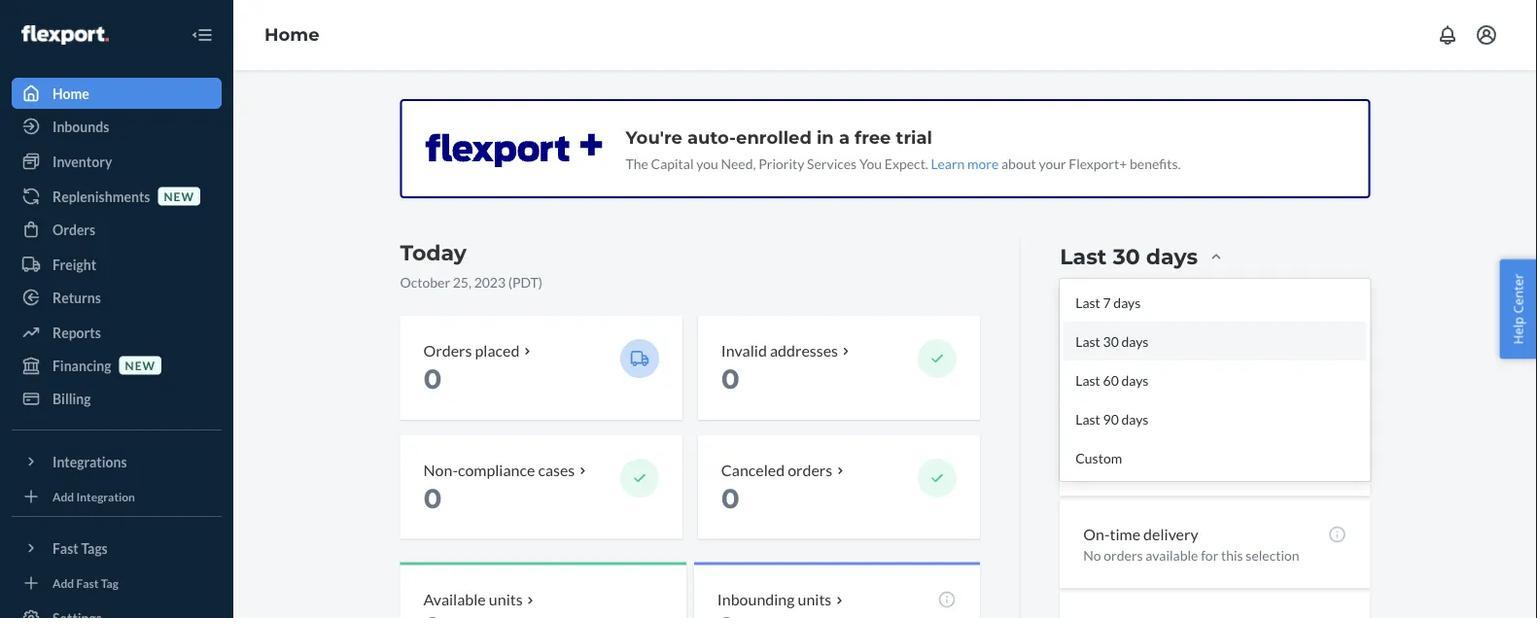 Task type: vqa. For each thing, say whether or not it's contained in the screenshot.
Orders Placed
yes



Task type: locate. For each thing, give the bounding box(es) containing it.
fast left tags
[[53, 540, 78, 557]]

add for add fast tag
[[53, 576, 74, 590]]

2 no from the top
[[1083, 455, 1101, 472]]

1 vertical spatial this
[[1221, 455, 1243, 472]]

non-compliance cases
[[423, 460, 575, 479]]

90
[[1103, 411, 1119, 427]]

add fast tag link
[[12, 572, 222, 595]]

0 vertical spatial orders
[[53, 221, 96, 238]]

1 horizontal spatial new
[[164, 189, 194, 203]]

sep
[[1060, 277, 1082, 293]]

time inside on-time shipping no orders available for this selection
[[1110, 433, 1141, 452]]

last 60 days
[[1076, 372, 1149, 388]]

0 horizontal spatial home link
[[12, 78, 222, 109]]

for
[[1201, 363, 1219, 380], [1201, 455, 1219, 472], [1201, 548, 1219, 564]]

orders for no orders available for this selection
[[1104, 548, 1143, 564]]

2 units from the left
[[798, 590, 832, 609]]

units right the inbounding
[[798, 590, 832, 609]]

last 30 days up -
[[1060, 243, 1198, 270]]

25, up '7' on the right of page
[[1085, 277, 1103, 293]]

1 vertical spatial on-
[[1083, 525, 1110, 544]]

free
[[855, 126, 891, 148]]

0 down orders placed
[[423, 363, 442, 396]]

compliance
[[458, 460, 535, 479]]

1 units from the left
[[489, 590, 523, 609]]

0 horizontal spatial 25,
[[453, 274, 472, 290]]

you're
[[626, 126, 682, 148]]

no left the 60
[[1083, 363, 1101, 380]]

2023 left -
[[1106, 277, 1138, 293]]

3 no from the top
[[1083, 548, 1101, 564]]

( up placed on the left
[[508, 274, 512, 290]]

0 horizontal spatial 2023
[[474, 274, 506, 290]]

1 no from the top
[[1083, 363, 1101, 380]]

on- for on-time shipping no orders available for this selection
[[1083, 433, 1110, 452]]

days right '7' on the right of page
[[1114, 294, 1141, 311]]

learn more link
[[931, 155, 999, 172]]

delivery
[[1144, 525, 1199, 544]]

25, right october
[[453, 274, 472, 290]]

orders right 'canceled'
[[788, 460, 833, 479]]

pdt
[[512, 274, 538, 290], [1232, 277, 1258, 293]]

1 vertical spatial new
[[125, 358, 156, 372]]

30
[[1113, 243, 1140, 270], [1103, 333, 1119, 350]]

new down reports 'link'
[[125, 358, 156, 372]]

1 this from the top
[[1221, 363, 1243, 380]]

1 vertical spatial time
[[1110, 525, 1141, 544]]

( right oct
[[1228, 277, 1232, 293]]

1 vertical spatial 30
[[1103, 333, 1119, 350]]

0 vertical spatial add
[[53, 490, 74, 504]]

center
[[1510, 274, 1527, 314]]

2 for from the top
[[1201, 455, 1219, 472]]

2 vertical spatial no
[[1083, 548, 1101, 564]]

days right 90
[[1122, 411, 1149, 427]]

units inside button
[[489, 590, 523, 609]]

orders down the last 90 days
[[1104, 455, 1143, 472]]

0 vertical spatial no
[[1083, 363, 1101, 380]]

1 horizontal spatial units
[[798, 590, 832, 609]]

0 vertical spatial available
[[1146, 363, 1198, 380]]

canceled orders
[[721, 460, 833, 479]]

this
[[1221, 363, 1243, 380], [1221, 455, 1243, 472], [1221, 548, 1243, 564]]

2 time from the top
[[1110, 525, 1141, 544]]

1 add from the top
[[53, 490, 74, 504]]

0 down invalid on the bottom left of page
[[721, 363, 740, 396]]

0 vertical spatial for
[[1201, 363, 1219, 380]]

delivered orders no orders available for this selection
[[1083, 341, 1300, 380]]

2 vertical spatial available
[[1146, 548, 1198, 564]]

0 horizontal spatial pdt
[[512, 274, 538, 290]]

1 horizontal spatial orders
[[423, 341, 472, 360]]

units inside button
[[798, 590, 832, 609]]

2 available from the top
[[1146, 455, 1198, 472]]

1 vertical spatial add
[[53, 576, 74, 590]]

0 horizontal spatial units
[[489, 590, 523, 609]]

cases
[[538, 460, 575, 479]]

0 vertical spatial home link
[[264, 24, 320, 45]]

available down the delivered orders button
[[1146, 363, 1198, 380]]

1 for from the top
[[1201, 363, 1219, 380]]

0 vertical spatial fast
[[53, 540, 78, 557]]

no inside delivered orders no orders available for this selection
[[1083, 363, 1101, 380]]

2 horizontal spatial 2023
[[1194, 277, 1225, 293]]

selection
[[1246, 363, 1300, 380], [1246, 455, 1300, 472], [1246, 548, 1300, 564]]

( inside today october 25, 2023 ( pdt )
[[508, 274, 512, 290]]

tags
[[81, 540, 108, 557]]

days
[[1146, 243, 1198, 270], [1114, 294, 1141, 311], [1122, 333, 1149, 350], [1122, 372, 1149, 388], [1122, 411, 1149, 427]]

freight
[[53, 256, 96, 273]]

30 up -
[[1113, 243, 1140, 270]]

0 horizontal spatial home
[[53, 85, 89, 102]]

home link right the 'close navigation' "icon"
[[264, 24, 320, 45]]

last up sep
[[1060, 243, 1107, 270]]

last down last 7 days
[[1076, 333, 1101, 350]]

2023 right oct
[[1194, 277, 1225, 293]]

(
[[508, 274, 512, 290], [1228, 277, 1232, 293]]

pdt right oct
[[1232, 277, 1258, 293]]

orders left placed on the left
[[423, 341, 472, 360]]

invalid
[[721, 341, 767, 360]]

0 for non-
[[423, 482, 442, 515]]

25, inside today october 25, 2023 ( pdt )
[[453, 274, 472, 290]]

you
[[696, 155, 718, 172]]

billing link
[[12, 383, 222, 414]]

last 30 days
[[1060, 243, 1198, 270], [1076, 333, 1149, 350]]

1 time from the top
[[1110, 433, 1141, 452]]

fast left the tag
[[76, 576, 99, 590]]

your
[[1039, 155, 1066, 172]]

3 available from the top
[[1146, 548, 1198, 564]]

)
[[538, 274, 543, 290], [1258, 277, 1262, 293]]

time left delivery
[[1110, 525, 1141, 544]]

2 selection from the top
[[1246, 455, 1300, 472]]

orders down on-time delivery on the right of page
[[1104, 548, 1143, 564]]

fast tags button
[[12, 533, 222, 564]]

no down on-time delivery on the right of page
[[1083, 548, 1101, 564]]

oct
[[1147, 277, 1170, 293]]

new for replenishments
[[164, 189, 194, 203]]

0 horizontal spatial new
[[125, 358, 156, 372]]

trial
[[896, 126, 933, 148]]

1 vertical spatial last 30 days
[[1076, 333, 1149, 350]]

available
[[1146, 363, 1198, 380], [1146, 455, 1198, 472], [1146, 548, 1198, 564]]

last 30 days up last 60 days on the bottom right of page
[[1076, 333, 1149, 350]]

0 horizontal spatial )
[[538, 274, 543, 290]]

help
[[1510, 317, 1527, 345]]

pdt up placed on the left
[[512, 274, 538, 290]]

0 vertical spatial new
[[164, 189, 194, 203]]

on-
[[1083, 433, 1110, 452], [1083, 525, 1110, 544]]

no down the last 90 days
[[1083, 455, 1101, 472]]

canceled
[[721, 460, 785, 479]]

2 add from the top
[[53, 576, 74, 590]]

time
[[1110, 433, 1141, 452], [1110, 525, 1141, 544]]

units right "available"
[[489, 590, 523, 609]]

on- left delivery
[[1083, 525, 1110, 544]]

25, right oct
[[1172, 277, 1191, 293]]

2023 right october
[[474, 274, 506, 290]]

0 vertical spatial this
[[1221, 363, 1243, 380]]

last left 90
[[1076, 411, 1101, 427]]

orders up 'freight' at the left top of the page
[[53, 221, 96, 238]]

the
[[626, 155, 648, 172]]

home link
[[264, 24, 320, 45], [12, 78, 222, 109]]

delivered
[[1083, 341, 1150, 360]]

capital
[[651, 155, 694, 172]]

2 this from the top
[[1221, 455, 1243, 472]]

0
[[423, 363, 442, 396], [721, 363, 740, 396], [423, 482, 442, 515], [721, 482, 740, 515]]

2 vertical spatial this
[[1221, 548, 1243, 564]]

1 available from the top
[[1146, 363, 1198, 380]]

0 down 'canceled'
[[721, 482, 740, 515]]

3 for from the top
[[1201, 548, 1219, 564]]

last
[[1060, 243, 1107, 270], [1076, 294, 1101, 311], [1076, 333, 1101, 350], [1076, 372, 1101, 388], [1076, 411, 1101, 427]]

priority
[[759, 155, 805, 172]]

home
[[264, 24, 320, 45], [53, 85, 89, 102]]

fast tags
[[53, 540, 108, 557]]

1 vertical spatial home
[[53, 85, 89, 102]]

add left integration
[[53, 490, 74, 504]]

add fast tag
[[53, 576, 119, 590]]

more
[[968, 155, 999, 172]]

1 vertical spatial selection
[[1246, 455, 1300, 472]]

available units
[[423, 590, 523, 609]]

placed
[[475, 341, 520, 360]]

1 vertical spatial orders
[[423, 341, 472, 360]]

orders right delivered
[[1153, 341, 1198, 360]]

1 vertical spatial available
[[1146, 455, 1198, 472]]

1 selection from the top
[[1246, 363, 1300, 380]]

0 vertical spatial time
[[1110, 433, 1141, 452]]

0 horizontal spatial orders
[[53, 221, 96, 238]]

inbounding units button
[[694, 563, 980, 618]]

non-
[[423, 460, 458, 479]]

add
[[53, 490, 74, 504], [53, 576, 74, 590]]

on- inside on-time shipping no orders available for this selection
[[1083, 433, 1110, 452]]

available down delivery
[[1146, 548, 1198, 564]]

new
[[164, 189, 194, 203], [125, 358, 156, 372]]

inventory link
[[12, 146, 222, 177]]

expect.
[[885, 155, 928, 172]]

home link up inbounds link
[[12, 78, 222, 109]]

available down shipping
[[1146, 455, 1198, 472]]

0 vertical spatial on-
[[1083, 433, 1110, 452]]

1 vertical spatial no
[[1083, 455, 1101, 472]]

home up 'inbounds'
[[53, 85, 89, 102]]

add down "fast tags"
[[53, 576, 74, 590]]

on- down 90
[[1083, 433, 1110, 452]]

no
[[1083, 363, 1101, 380], [1083, 455, 1101, 472], [1083, 548, 1101, 564]]

2 vertical spatial selection
[[1246, 548, 1300, 564]]

0 vertical spatial last 30 days
[[1060, 243, 1198, 270]]

1 horizontal spatial 2023
[[1106, 277, 1138, 293]]

1 vertical spatial fast
[[76, 576, 99, 590]]

in
[[817, 126, 834, 148]]

2 on- from the top
[[1083, 525, 1110, 544]]

help center
[[1510, 274, 1527, 345]]

30 up the 60
[[1103, 333, 1119, 350]]

0 vertical spatial selection
[[1246, 363, 1300, 380]]

-
[[1140, 277, 1145, 293]]

add integration link
[[12, 485, 222, 509]]

shipping
[[1144, 433, 1201, 452]]

1 on- from the top
[[1083, 433, 1110, 452]]

0 horizontal spatial (
[[508, 274, 512, 290]]

home right the 'close navigation' "icon"
[[264, 24, 320, 45]]

25,
[[453, 274, 472, 290], [1085, 277, 1103, 293], [1172, 277, 1191, 293]]

fast inside dropdown button
[[53, 540, 78, 557]]

2 vertical spatial for
[[1201, 548, 1219, 564]]

orders for orders
[[53, 221, 96, 238]]

0 vertical spatial home
[[264, 24, 320, 45]]

selection inside on-time shipping no orders available for this selection
[[1246, 455, 1300, 472]]

0 down the 'non-'
[[423, 482, 442, 515]]

october
[[400, 274, 450, 290]]

1 vertical spatial for
[[1201, 455, 1219, 472]]

no inside on-time shipping no orders available for this selection
[[1083, 455, 1101, 472]]

1 horizontal spatial 25,
[[1085, 277, 1103, 293]]

add integration
[[53, 490, 135, 504]]

new up orders link
[[164, 189, 194, 203]]

returns
[[53, 289, 101, 306]]

2023 inside today october 25, 2023 ( pdt )
[[474, 274, 506, 290]]

time down the last 90 days
[[1110, 433, 1141, 452]]



Task type: describe. For each thing, give the bounding box(es) containing it.
open account menu image
[[1475, 23, 1498, 47]]

1 vertical spatial home link
[[12, 78, 222, 109]]

time for delivery
[[1110, 525, 1141, 544]]

help center button
[[1500, 259, 1537, 359]]

last left the 60
[[1076, 372, 1101, 388]]

0 for invalid
[[721, 363, 740, 396]]

you're auto-enrolled in a free trial the capital you need, priority services you expect. learn more about your flexport+ benefits.
[[626, 126, 1181, 172]]

on-time shipping no orders available for this selection
[[1083, 433, 1300, 472]]

0 for canceled
[[721, 482, 740, 515]]

freight link
[[12, 249, 222, 280]]

auto-
[[687, 126, 736, 148]]

days up last 60 days on the bottom right of page
[[1122, 333, 1149, 350]]

orders for delivered orders no orders available for this selection
[[1153, 341, 1198, 360]]

services
[[807, 155, 857, 172]]

a
[[839, 126, 850, 148]]

close navigation image
[[191, 23, 214, 47]]

last 7 days
[[1076, 294, 1141, 311]]

days right the 60
[[1122, 372, 1149, 388]]

tag
[[101, 576, 119, 590]]

orders inside on-time shipping no orders available for this selection
[[1104, 455, 1143, 472]]

sep 25, 2023 - oct 25, 2023 ( pdt )
[[1060, 277, 1262, 293]]

benefits.
[[1130, 155, 1181, 172]]

last left '7' on the right of page
[[1076, 294, 1101, 311]]

open notifications image
[[1436, 23, 1460, 47]]

inventory
[[53, 153, 112, 170]]

on- for on-time delivery
[[1083, 525, 1110, 544]]

integrations
[[53, 454, 127, 470]]

0 for orders
[[423, 363, 442, 396]]

7
[[1103, 294, 1111, 311]]

inbounds link
[[12, 111, 222, 142]]

60
[[1103, 372, 1119, 388]]

this inside delivered orders no orders available for this selection
[[1221, 363, 1243, 380]]

inbounding
[[718, 590, 795, 609]]

financing
[[53, 357, 111, 374]]

3 selection from the top
[[1246, 548, 1300, 564]]

learn
[[931, 155, 965, 172]]

1 horizontal spatial home link
[[264, 24, 320, 45]]

for inside on-time shipping no orders available for this selection
[[1201, 455, 1219, 472]]

time for shipping
[[1110, 433, 1141, 452]]

need,
[[721, 155, 756, 172]]

this inside on-time shipping no orders available for this selection
[[1221, 455, 1243, 472]]

inbounding units
[[718, 590, 832, 609]]

) inside today october 25, 2023 ( pdt )
[[538, 274, 543, 290]]

1 horizontal spatial (
[[1228, 277, 1232, 293]]

you
[[859, 155, 882, 172]]

units for available units
[[489, 590, 523, 609]]

add for add integration
[[53, 490, 74, 504]]

billing
[[53, 390, 91, 407]]

1 horizontal spatial )
[[1258, 277, 1262, 293]]

new for financing
[[125, 358, 156, 372]]

about
[[1002, 155, 1036, 172]]

enrolled
[[736, 126, 812, 148]]

delivered orders button
[[1083, 339, 1214, 362]]

flexport logo image
[[21, 25, 109, 45]]

inbounds
[[53, 118, 109, 135]]

orders link
[[12, 214, 222, 245]]

today october 25, 2023 ( pdt )
[[400, 240, 543, 290]]

today
[[400, 240, 467, 266]]

available
[[423, 590, 486, 609]]

days up sep 25, 2023 - oct 25, 2023 ( pdt )
[[1146, 243, 1198, 270]]

available inside delivered orders no orders available for this selection
[[1146, 363, 1198, 380]]

custom
[[1076, 450, 1122, 466]]

integration
[[76, 490, 135, 504]]

last 90 days
[[1076, 411, 1149, 427]]

available inside on-time shipping no orders available for this selection
[[1146, 455, 1198, 472]]

on-time delivery
[[1083, 525, 1199, 544]]

orders down delivered
[[1104, 363, 1143, 380]]

orders placed
[[423, 341, 520, 360]]

available units button
[[400, 563, 686, 618]]

selection inside delivered orders no orders available for this selection
[[1246, 363, 1300, 380]]

integrations button
[[12, 446, 222, 477]]

units for inbounding units
[[798, 590, 832, 609]]

0 vertical spatial 30
[[1113, 243, 1140, 270]]

orders for canceled orders
[[788, 460, 833, 479]]

1 horizontal spatial pdt
[[1232, 277, 1258, 293]]

orders for orders placed
[[423, 341, 472, 360]]

replenishments
[[53, 188, 150, 205]]

flexport+
[[1069, 155, 1127, 172]]

for inside delivered orders no orders available for this selection
[[1201, 363, 1219, 380]]

pdt inside today october 25, 2023 ( pdt )
[[512, 274, 538, 290]]

1 horizontal spatial home
[[264, 24, 320, 45]]

2 horizontal spatial 25,
[[1172, 277, 1191, 293]]

returns link
[[12, 282, 222, 313]]

no orders available for this selection
[[1083, 548, 1300, 564]]

3 this from the top
[[1221, 548, 1243, 564]]

reports link
[[12, 317, 222, 348]]

reports
[[53, 324, 101, 341]]

addresses
[[770, 341, 838, 360]]

invalid addresses
[[721, 341, 838, 360]]



